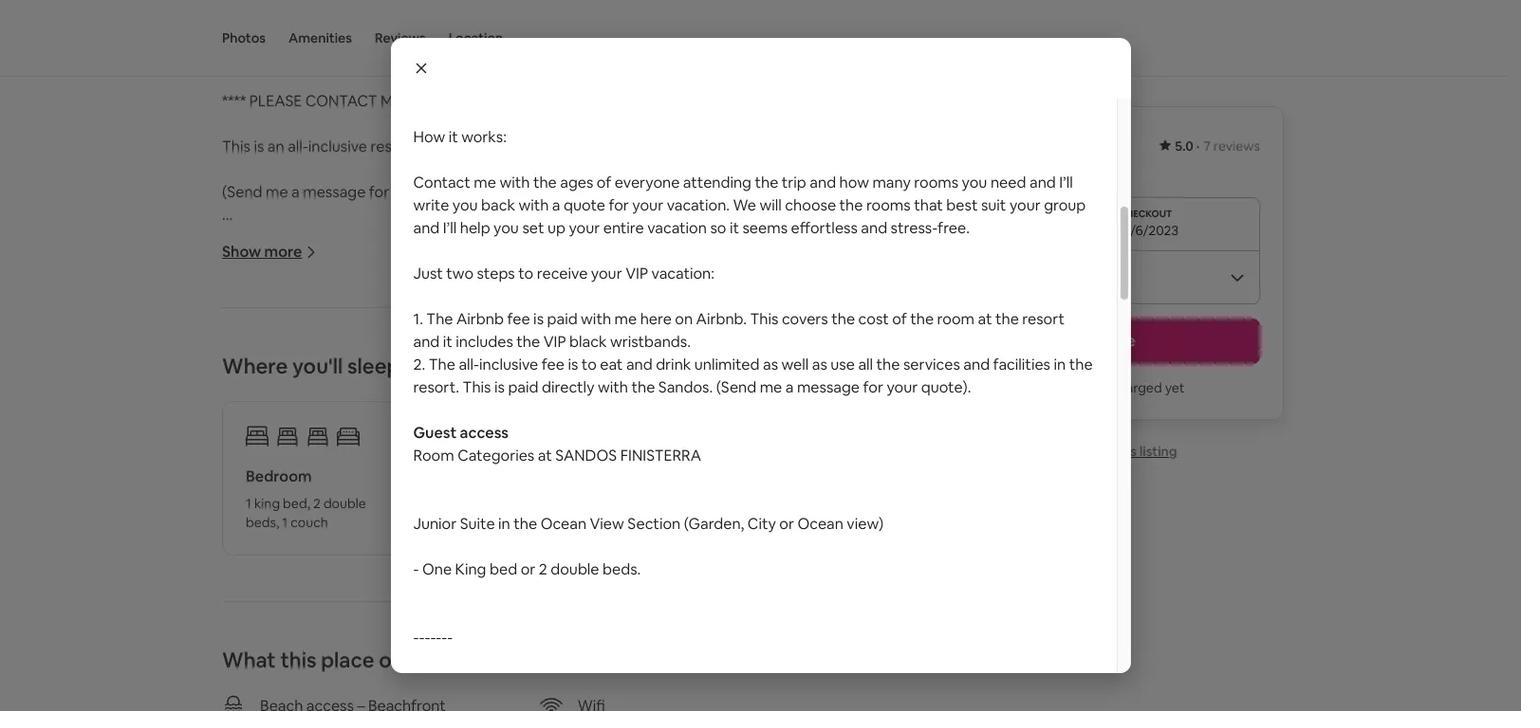 Task type: locate. For each thing, give the bounding box(es) containing it.
are right below
[[415, 433, 437, 453]]

superhost down original
[[582, 59, 656, 79]]

paid up black
[[547, 309, 578, 329]]

report this listing
[[1068, 443, 1178, 460]]

0 horizontal spatial works:
[[270, 683, 316, 703]]

0 vertical spatial five
[[757, 59, 785, 79]]

as up the 'any'
[[668, 228, 683, 248]]

superhost up offers
[[390, 615, 464, 635]]

please right the ****
[[249, 91, 302, 111]]

year down the location
[[460, 59, 490, 79]]

about this space dialog
[[391, 0, 1131, 712]]

everyone inside "contact me with the ages of everyone attending the trip and how many rooms you need and i'll write you back with a quote for your vacation. we will choose the rooms that best suit your group and i'll help you set up your entire vacation so it seems effortless and stress-free."
[[615, 173, 680, 193]]

discounted all-inclusive rates
[[222, 524, 430, 544]]

junior
[[413, 515, 457, 534]]

so inside "contact me with the ages of everyone attending the trip and how many rooms you need and i'll write you back with a quote for your vacation. we will choose the rooms that best suit your group and i'll help you set up your entire vacation so it seems effortless and stress-free."
[[710, 218, 727, 238]]

up right set
[[548, 218, 566, 238]]

receive down dates
[[537, 264, 588, 284]]

2 horizontal spatial all-
[[459, 355, 479, 375]]

bracelets)
[[904, 13, 990, 33], [712, 570, 799, 590]]

airbnb.
[[696, 309, 747, 329]]

0 horizontal spatial as
[[222, 615, 240, 635]]

vip left black
[[544, 332, 566, 352]]

receive
[[537, 264, 588, 284], [336, 387, 387, 407]]

where
[[222, 353, 288, 380]]

me left the 'a'
[[446, 251, 468, 271]]

0 vertical spatial 2
[[313, 496, 321, 513]]

0 vertical spatial fee
[[507, 309, 530, 329]]

11/1/2023
[[966, 222, 1024, 239]]

1 horizontal spatial booking
[[432, 387, 489, 407]]

seems
[[743, 218, 788, 238]]

are
[[415, 433, 437, 453], [330, 478, 352, 498]]

1 vertical spatial or
[[780, 515, 794, 534]]

resort. up the 'a'
[[438, 228, 485, 248]]

well
[[782, 355, 809, 375]]

fee up includes
[[507, 309, 530, 329]]

on
[[257, 251, 275, 271], [675, 309, 693, 329]]

for inside 1. the airbnb fee is paid with me here on airbnb. this covers the cost of the room at the resort and it includes the vip black wristbands. 2. the all-inclusive fee is to eat and drink unlimited as well as use all the services and facilities in the resort. this is paid directly with the sandos. (send me a message for your quote).
[[863, 378, 884, 398]]

this up access
[[463, 378, 491, 398]]

the right 1.
[[427, 309, 453, 329]]

1 vertical spatial five
[[566, 615, 594, 635]]

receive down sleep
[[336, 387, 387, 407]]

show left by
[[222, 242, 261, 262]]

resort. inside we go by the availability of the resort. some dates may show up as available or blocked here on airbnb so please send me a message first to avoid any issues with your booking
[[438, 228, 485, 248]]

0 vertical spatial how
[[413, 127, 445, 147]]

1 horizontal spatial (members
[[784, 13, 858, 33]]

use
[[831, 355, 855, 375]]

(members inside about this space dialog
[[784, 13, 858, 33]]

2 right bed
[[539, 560, 548, 580]]

ocean left view)
[[798, 515, 844, 534]]

at inside 1. the airbnb fee is paid with me here on airbnb. this covers the cost of the room at the resort and it includes the vip black wristbands. 2. the all-inclusive fee is to eat and drink unlimited as well as use all the services and facilities in the resort. this is paid directly with the sandos. (send me a message for your quote).
[[978, 309, 992, 329]]

up inside "contact me with the ages of everyone attending the trip and how many rooms you need and i'll write you back with a quote for your vacation. we will choose the rooms that best suit your group and i'll help you set up your entire vacation so it seems effortless and stress-free."
[[548, 218, 566, 238]]

a left quote
[[552, 196, 561, 215]]

kids 12 years old and below are completely free.
[[222, 433, 560, 453]]

with up black
[[581, 309, 611, 329]]

0 vertical spatial i'll
[[1060, 173, 1073, 193]]

for down resort,
[[369, 182, 389, 202]]

includes
[[456, 332, 513, 352]]

0 horizontal spatial me
[[381, 91, 402, 111]]

inclusive down categories
[[455, 478, 514, 498]]

1 ocean from the left
[[541, 515, 587, 534]]

as
[[413, 59, 431, 79], [222, 615, 240, 635]]

0 vertical spatial 5-
[[446, 59, 460, 79]]

at up fee.
[[538, 446, 552, 466]]

0 vertical spatial reviews,
[[820, 59, 876, 79]]

wristbands inside about this space dialog
[[480, 13, 560, 33]]

2 vertical spatial of
[[893, 309, 907, 329]]

of inside "contact me with the ages of everyone attending the trip and how many rooms you need and i'll write you back with a quote for your vacation. we will choose the rooms that best suit your group and i'll help you set up your entire vacation so it seems effortless and stress-free."
[[597, 173, 612, 193]]

categories
[[458, 446, 535, 466]]

1 horizontal spatial five
[[757, 59, 785, 79]]

this left covers
[[750, 309, 779, 329]]

0 vertical spatial trust.
[[413, 82, 451, 102]]

0 vertical spatial (send
[[222, 182, 262, 202]]

2 horizontal spatial of
[[893, 309, 907, 329]]

1 down bed, at left bottom
[[282, 515, 288, 532]]

superhost inside about this space dialog
[[582, 59, 656, 79]]

please up where
[[237, 319, 290, 339]]

will up seems at the top
[[760, 196, 782, 215]]

airbnb
[[949, 59, 996, 79], [278, 251, 325, 271], [457, 309, 504, 329], [758, 615, 805, 635]]

some up message
[[488, 228, 528, 248]]

0 vertical spatial all-
[[288, 137, 308, 157]]

0 horizontal spatial are
[[330, 478, 352, 498]]

13-
[[267, 478, 287, 498]]

may
[[574, 228, 603, 248]]

group left beds.
[[548, 570, 590, 590]]

amenities button
[[289, 0, 352, 76]]

1 vertical spatial of
[[394, 228, 408, 248]]

trust. inside about this space dialog
[[413, 82, 451, 102]]

group inside "contact me with the ages of everyone attending the trip and how many rooms you need and i'll write you back with a quote for your vacation. we will choose the rooms that best suit your group and i'll help you set up your entire vacation so it seems effortless and stress-free."
[[1044, 196, 1086, 215]]

teens
[[222, 478, 263, 498]]

1 vertical spatial reviews,
[[629, 615, 685, 635]]

5- up what
[[255, 615, 269, 635]]

free
[[563, 13, 594, 33], [372, 570, 403, 590]]

0 vertical spatial of
[[597, 173, 612, 193]]

year up what
[[269, 615, 299, 635]]

0 horizontal spatial here
[[222, 251, 254, 271]]

***
[[545, 91, 563, 111]]

0 vertical spatial or
[[750, 228, 765, 248]]

back
[[481, 196, 515, 215]]

group down the 'taxes'
[[1044, 196, 1086, 215]]

1 horizontal spatial (send
[[716, 378, 757, 398]]

report this listing button
[[1038, 443, 1178, 460]]

as a 5-year consecutive superhost with over 500 five star reviews, this is the airbnb you can trust. down the language
[[413, 59, 1054, 102]]

of
[[597, 173, 612, 193], [394, 228, 408, 248], [893, 309, 907, 329]]

a up before on the top
[[434, 59, 443, 79]]

to right steps
[[519, 264, 534, 284]]

discounted
[[222, 524, 302, 544]]

wristbands up book
[[480, 13, 560, 33]]

message down use at right
[[797, 378, 860, 398]]

1 vertical spatial as a 5-year consecutive superhost with over 500 five star reviews, this is the airbnb you can trust.
[[222, 615, 837, 658]]

1 horizontal spatial paid
[[547, 309, 578, 329]]

double
[[324, 496, 366, 513], [551, 560, 599, 580]]

beds.
[[603, 560, 641, 580]]

black inside about this space dialog
[[439, 13, 476, 33]]

2 horizontal spatial as
[[812, 355, 828, 375]]

works: down you
[[462, 127, 507, 147]]

please down availability
[[348, 251, 401, 271]]

for down the all
[[863, 378, 884, 398]]

1 vertical spatial how
[[222, 683, 254, 703]]

0 horizontal spatial trust.
[[251, 638, 288, 658]]

or right city
[[780, 515, 794, 534]]

1 horizontal spatial free
[[563, 13, 594, 33]]

access
[[460, 423, 509, 443]]

0 horizontal spatial paid
[[508, 378, 539, 398]]

1 horizontal spatial of
[[597, 173, 612, 193]]

some left info
[[237, 26, 277, 46]]

cost
[[859, 309, 889, 329]]

or left the blocked
[[750, 228, 765, 248]]

0 horizontal spatial all-
[[288, 137, 308, 157]]

can inside about this space dialog
[[1028, 59, 1054, 79]]

to left eat at left
[[582, 355, 597, 375]]

0 vertical spatial receive
[[537, 264, 588, 284]]

photos button
[[222, 0, 266, 76]]

all- right an
[[288, 137, 308, 157]]

0 horizontal spatial at
[[538, 446, 552, 466]]

rooms down many
[[867, 196, 911, 215]]

for
[[597, 13, 618, 33], [369, 182, 389, 202], [609, 196, 629, 215], [863, 378, 884, 398], [406, 570, 426, 590]]

show left original
[[552, 26, 591, 46]]

1 horizontal spatial black
[[439, 13, 476, 33]]

location button
[[449, 0, 503, 76]]

how it works: down you
[[413, 127, 507, 147]]

king
[[455, 560, 486, 580]]

as up what
[[222, 615, 240, 635]]

your
[[705, 13, 736, 33], [393, 182, 424, 202], [633, 196, 664, 215], [1010, 196, 1041, 215], [569, 218, 600, 238], [764, 251, 796, 271], [591, 264, 622, 284], [887, 378, 918, 398], [513, 570, 544, 590]]

vip black wristbands free for everyone in your group (members only bracelets) inside about this space dialog
[[413, 13, 990, 33]]

0 horizontal spatial some
[[237, 26, 277, 46]]

to inside we go by the availability of the resort. some dates may show up as available or blocked here on airbnb so please send me a message first to avoid any issues with your booking
[[598, 251, 614, 271]]

with
[[659, 59, 689, 79], [500, 173, 530, 193], [519, 196, 549, 215], [731, 251, 761, 271], [581, 309, 611, 329], [598, 378, 628, 398], [493, 387, 523, 407], [468, 615, 498, 635]]

5- up before on the top
[[446, 59, 460, 79]]

0 horizontal spatial double
[[324, 496, 366, 513]]

0 vertical spatial consecutive
[[494, 59, 578, 79]]

will right fees
[[553, 137, 576, 157]]

0 horizontal spatial reviews,
[[629, 615, 685, 635]]

bedroom
[[246, 467, 312, 487]]

me left before on the top
[[381, 91, 402, 111]]

me inside we go by the availability of the resort. some dates may show up as available or blocked here on airbnb so please send me a message first to avoid any issues with your booking
[[446, 251, 468, 271]]

0 vertical spatial vip black wristbands free for everyone in your group (members only bracelets)
[[413, 13, 990, 33]]

some
[[237, 26, 277, 46], [488, 228, 528, 248]]

and up '2.'
[[413, 332, 440, 352]]

reviews
[[375, 29, 426, 47]]

0 vertical spatial black
[[439, 13, 476, 33]]

1 horizontal spatial over
[[693, 59, 724, 79]]

0 vertical spatial double
[[324, 496, 366, 513]]

1 vertical spatial on
[[675, 309, 693, 329]]

0 vertical spatial inclusive
[[308, 137, 367, 157]]

1 horizontal spatial rooms
[[914, 173, 959, 193]]

2 horizontal spatial this
[[750, 309, 779, 329]]

i'll right need
[[1060, 173, 1073, 193]]

of inside we go by the availability of the resort. some dates may show up as available or blocked here on airbnb so please send me a message first to avoid any issues with your booking
[[394, 228, 408, 248]]

free left original
[[563, 13, 594, 33]]

1.
[[413, 309, 423, 329]]

1 horizontal spatial bracelets)
[[904, 13, 990, 33]]

in
[[689, 13, 701, 33], [1054, 355, 1066, 375], [498, 515, 511, 534], [498, 570, 510, 590]]

black
[[439, 13, 476, 33], [248, 570, 285, 590]]

0 vertical spatial at
[[978, 309, 992, 329]]

0 vertical spatial here
[[222, 251, 254, 271]]

are right the y/o
[[330, 478, 352, 498]]

can
[[1028, 59, 1054, 79], [222, 638, 247, 658]]

me:
[[526, 387, 552, 407]]

0 vertical spatial we
[[733, 196, 757, 215]]

covers
[[782, 309, 828, 329]]

off
[[384, 478, 404, 498]]

1 vertical spatial consecutive
[[302, 615, 387, 635]]

0 horizontal spatial how
[[222, 683, 254, 703]]

0 vertical spatial over
[[693, 59, 724, 79]]

inclusive down contact
[[308, 137, 367, 157]]

how it works:
[[413, 127, 507, 147], [222, 683, 316, 703]]

facilities
[[994, 355, 1051, 375]]

1 vertical spatial 500
[[536, 615, 562, 635]]

1 left king on the bottom of the page
[[246, 496, 251, 513]]

1 vertical spatial please
[[348, 251, 401, 271]]

for left the language
[[597, 13, 618, 33]]

this inside dialog
[[880, 59, 905, 79]]

0 horizontal spatial we
[[222, 228, 245, 248]]

1 horizontal spatial fee
[[542, 355, 565, 375]]

and up the quote).
[[964, 355, 990, 375]]

as down automatically
[[413, 59, 431, 79]]

as left use at right
[[812, 355, 828, 375]]

1 horizontal spatial all-
[[434, 478, 455, 498]]

0 horizontal spatial 500
[[536, 615, 562, 635]]

inclusive
[[308, 137, 367, 157], [479, 355, 538, 375], [455, 478, 514, 498]]

that
[[914, 196, 943, 215]]

2 inside about this space dialog
[[539, 560, 548, 580]]

0 vertical spatial me
[[381, 91, 402, 111]]

free.
[[522, 433, 560, 453]]

or right bed
[[521, 560, 536, 580]]

trust. left place
[[251, 638, 288, 658]]

as a 5-year consecutive superhost with over 500 five star reviews, this is the airbnb you can trust. inside about this space dialog
[[413, 59, 1054, 102]]

1 horizontal spatial how it works:
[[413, 127, 507, 147]]

for up entire in the top of the page
[[609, 196, 629, 215]]

at right 'room'
[[978, 309, 992, 329]]

with down available
[[731, 251, 761, 271]]

your inside 1. the airbnb fee is paid with me here on airbnb. this covers the cost of the room at the resort and it includes the vip black wristbands. 2. the all-inclusive fee is to eat and drink unlimited as well as use all the services and facilities in the resort. this is paid directly with the sandos. (send me a message for your quote).
[[887, 378, 918, 398]]

what
[[222, 647, 276, 674]]

to inside 1. the airbnb fee is paid with me here on airbnb. this covers the cost of the room at the resort and it includes the vip black wristbands. 2. the all-inclusive fee is to eat and drink unlimited as well as use all the services and facilities in the resort. this is paid directly with the sandos. (send me a message for your quote).
[[582, 355, 597, 375]]

0 vertical spatial this
[[222, 137, 251, 157]]

here down go
[[222, 251, 254, 271]]

only
[[861, 13, 900, 33], [670, 570, 709, 590]]

vacation.
[[667, 196, 730, 215]]

as left the well
[[763, 355, 778, 375]]

a down the well
[[786, 378, 794, 398]]

1 vertical spatial the
[[429, 355, 456, 375]]

1 horizontal spatial message
[[797, 378, 860, 398]]

on inside we go by the availability of the resort. some dates may show up as available or blocked here on airbnb so please send me a message first to avoid any issues with your booking
[[257, 251, 275, 271]]

** right includes
[[521, 319, 533, 339]]

all- down room
[[434, 478, 455, 498]]

bedroom 1 king bed, 2 double beds, 1 couch
[[246, 467, 366, 532]]

i'll
[[1060, 173, 1073, 193], [443, 218, 457, 238]]

superhost
[[582, 59, 656, 79], [390, 615, 464, 635]]

airbnb inside 1. the airbnb fee is paid with me here on airbnb. this covers the cost of the room at the resort and it includes the vip black wristbands. 2. the all-inclusive fee is to eat and drink unlimited as well as use all the services and facilities in the resort. this is paid directly with the sandos. (send me a message for your quote).
[[457, 309, 504, 329]]

paid left directly
[[508, 378, 539, 398]]

please for read
[[237, 319, 290, 339]]

1 vertical spatial double
[[551, 560, 599, 580]]

we inside "contact me with the ages of everyone attending the trip and how many rooms you need and i'll write you back with a quote for your vacation. we will choose the rooms that best suit your group and i'll help you set up your entire vacation so it seems effortless and stress-free."
[[733, 196, 757, 215]]

just
[[413, 264, 443, 284]]

ages
[[560, 173, 594, 193]]

any
[[658, 251, 683, 271]]

ocean left view
[[541, 515, 587, 534]]

and
[[810, 173, 836, 193], [1030, 173, 1056, 193], [413, 218, 440, 238], [861, 218, 888, 238], [413, 332, 440, 352], [626, 355, 653, 375], [964, 355, 990, 375], [339, 433, 366, 453]]

how down what
[[222, 683, 254, 703]]

0 vertical spatial bracelets)
[[904, 13, 990, 33]]

500
[[727, 59, 754, 79], [536, 615, 562, 635]]

here up wristbands.
[[640, 309, 672, 329]]

it inside 1. the airbnb fee is paid with me here on airbnb. this covers the cost of the room at the resort and it includes the vip black wristbands. 2. the all-inclusive fee is to eat and drink unlimited as well as use all the services and facilities in the resort. this is paid directly with the sandos. (send me a message for your quote).
[[443, 332, 453, 352]]

(send inside 1. the airbnb fee is paid with me here on airbnb. this covers the cost of the room at the resort and it includes the vip black wristbands. 2. the all-inclusive fee is to eat and drink unlimited as well as use all the services and facilities in the resort. this is paid directly with the sandos. (send me a message for your quote).
[[716, 378, 757, 398]]

1 vertical spatial works:
[[270, 683, 316, 703]]

sleep
[[347, 353, 400, 380]]

year
[[460, 59, 490, 79], [269, 615, 299, 635]]

photos
[[222, 29, 266, 47]]

resort.
[[438, 228, 485, 248], [413, 378, 460, 398]]

a
[[471, 251, 482, 271]]

as inside we go by the availability of the resort. some dates may show up as available or blocked here on airbnb so please send me a message first to avoid any issues with your booking
[[668, 228, 683, 248]]

so
[[710, 218, 727, 238], [329, 251, 345, 271]]

0 horizontal spatial i'll
[[443, 218, 457, 238]]

1 horizontal spatial **
[[521, 319, 533, 339]]

2 ** from the left
[[521, 319, 533, 339]]

please inside we go by the availability of the resort. some dates may show up as available or blocked here on airbnb so please send me a message first to avoid any issues with your booking
[[348, 251, 401, 271]]

it
[[449, 127, 458, 147], [730, 218, 739, 238], [443, 332, 453, 352], [257, 683, 267, 703]]

0 horizontal spatial ocean
[[541, 515, 587, 534]]

booking up guest access
[[432, 387, 489, 407]]

consecutive up place
[[302, 615, 387, 635]]

the right '2.'
[[429, 355, 456, 375]]

1 horizontal spatial receive
[[537, 264, 588, 284]]

of up send in the left of the page
[[394, 228, 408, 248]]

as a 5-year consecutive superhost with over 500 five star reviews, this is the airbnb you can trust. down - one king bed or 2 double beds.
[[222, 615, 837, 658]]

trust.
[[413, 82, 451, 102], [251, 638, 288, 658]]

(send up go
[[222, 182, 262, 202]]

at
[[978, 309, 992, 329], [538, 446, 552, 466]]

we up seems at the top
[[733, 196, 757, 215]]

0 horizontal spatial consecutive
[[302, 615, 387, 635]]

works: inside about this space dialog
[[462, 127, 507, 147]]

suit
[[981, 196, 1007, 215]]

1 horizontal spatial year
[[460, 59, 490, 79]]

2 ocean from the left
[[798, 515, 844, 534]]

only inside about this space dialog
[[861, 13, 900, 33]]

0 horizontal spatial **
[[222, 319, 234, 339]]

please for contact
[[249, 91, 302, 111]]

0 horizontal spatial so
[[329, 251, 345, 271]]

sandos
[[555, 446, 617, 466]]

1 vertical spatial everyone
[[615, 173, 680, 193]]

0 horizontal spatial to
[[519, 264, 534, 284]]

go
[[249, 228, 267, 248]]

0 horizontal spatial booking
[[222, 273, 279, 293]]

1 vertical spatial this
[[750, 309, 779, 329]]

on left airbnb.
[[675, 309, 693, 329]]

1 ** from the left
[[222, 319, 234, 339]]

language
[[651, 26, 717, 46]]

1 horizontal spatial some
[[488, 228, 528, 248]]

here inside we go by the availability of the resort. some dates may show up as available or blocked here on airbnb so please send me a message first to avoid any issues with your booking
[[222, 251, 254, 271]]

0 vertical spatial as a 5-year consecutive superhost with over 500 five star reviews, this is the airbnb you can trust.
[[413, 59, 1054, 102]]

2 vertical spatial this
[[463, 378, 491, 398]]

total before taxes
[[955, 158, 1065, 175]]

on down go
[[257, 251, 275, 271]]



Task type: describe. For each thing, give the bounding box(es) containing it.
** please read the entire description **
[[222, 319, 533, 339]]

location
[[449, 29, 503, 47]]

steps
[[477, 264, 515, 284]]

a inside 1. the airbnb fee is paid with me here on airbnb. this covers the cost of the room at the resort and it includes the vip black wristbands. 2. the all-inclusive fee is to eat and drink unlimited as well as use all the services and facilities in the resort. this is paid directly with the sandos. (send me a message for your quote).
[[786, 378, 794, 398]]

1 vertical spatial vip black wristbands free for everyone in your group (members only bracelets)
[[222, 570, 799, 590]]

5.0 · 7 reviews
[[1175, 138, 1261, 155]]

1 vertical spatial trust.
[[251, 638, 288, 658]]

11/6/2023
[[1120, 222, 1179, 239]]

1 vertical spatial receive
[[336, 387, 387, 407]]

1 horizontal spatial this
[[463, 378, 491, 398]]

1 vertical spatial paid
[[508, 378, 539, 398]]

0 vertical spatial 1
[[246, 496, 251, 513]]

avoid
[[617, 251, 655, 271]]

info
[[281, 26, 307, 46]]

free inside about this space dialog
[[563, 13, 594, 33]]

1 horizontal spatial are
[[415, 433, 437, 453]]

years
[[273, 433, 311, 453]]

suite
[[460, 515, 495, 534]]

show
[[607, 228, 644, 248]]

2 horizontal spatial or
[[780, 515, 794, 534]]

total
[[955, 158, 985, 175]]

2 vertical spatial inclusive
[[455, 478, 514, 498]]

0 horizontal spatial (send
[[222, 182, 262, 202]]

reserve button
[[955, 319, 1261, 365]]

up inside we go by the availability of the resort. some dates may show up as available or blocked here on airbnb so please send me a message first to avoid any issues with your booking
[[647, 228, 665, 248]]

fees
[[517, 137, 550, 157]]

vip inside 1. the airbnb fee is paid with me here on airbnb. this covers the cost of the room at the resort and it includes the vip black wristbands. 2. the all-inclusive fee is to eat and drink unlimited as well as use all the services and facilities in the resort. this is paid directly with the sandos. (send me a message for your quote).
[[544, 332, 566, 352]]

before
[[405, 91, 460, 111]]

stress-
[[891, 218, 938, 238]]

room
[[413, 446, 454, 466]]

attending
[[683, 173, 752, 193]]

and up "choose"
[[810, 173, 836, 193]]

drink
[[656, 355, 691, 375]]

(garden,
[[684, 515, 745, 534]]

1 horizontal spatial group
[[739, 13, 781, 33]]

reviews
[[1214, 138, 1261, 155]]

guest
[[413, 423, 457, 443]]

of inside 1. the airbnb fee is paid with me here on airbnb. this covers the cost of the room at the resort and it includes the vip black wristbands. 2. the all-inclusive fee is to eat and drink unlimited as well as use all the services and facilities in the resort. this is paid directly with the sandos. (send me a message for your quote).
[[893, 309, 907, 329]]

what this place offers
[[222, 647, 437, 674]]

a up what
[[243, 615, 251, 635]]

choose
[[785, 196, 836, 215]]

1 vertical spatial at
[[538, 446, 552, 466]]

0 vertical spatial everyone
[[621, 13, 686, 33]]

view
[[590, 515, 625, 534]]

and right need
[[1030, 173, 1056, 193]]

1 horizontal spatial as
[[763, 355, 778, 375]]

all- inside 1. the airbnb fee is paid with me here on airbnb. this covers the cost of the room at the resort and it includes the vip black wristbands. 2. the all-inclusive fee is to eat and drink unlimited as well as use all the services and facilities in the resort. this is paid directly with the sandos. (send me a message for your quote).
[[459, 355, 479, 375]]

me up wristbands.
[[615, 309, 637, 329]]

with down eat at left
[[598, 378, 628, 398]]

book
[[499, 91, 542, 111]]

1. the airbnb fee is paid with me here on airbnb. this covers the cost of the room at the resort and it includes the vip black wristbands. 2. the all-inclusive fee is to eat and drink unlimited as well as use all the services and facilities in the resort. this is paid directly with the sandos. (send me a message for your quote).
[[413, 309, 1093, 398]]

with inside we go by the availability of the resort. some dates may show up as available or blocked here on airbnb so please send me a message first to avoid any issues with your booking
[[731, 251, 761, 271]]

will inside "contact me with the ages of everyone attending the trip and how many rooms you need and i'll write you back with a quote for your vacation. we will choose the rooms that best suit your group and i'll help you set up your entire vacation so it seems effortless and stress-free."
[[760, 196, 782, 215]]

quote)
[[427, 182, 474, 202]]

1 vertical spatial can
[[222, 638, 247, 658]]

me down the well
[[760, 378, 782, 398]]

with up back
[[500, 173, 530, 193]]

1 vertical spatial (members
[[593, 570, 667, 590]]

0 horizontal spatial 5-
[[255, 615, 269, 635]]

for inside "contact me with the ages of everyone attending the trip and how many rooms you need and i'll write you back with a quote for your vacation. we will choose the rooms that best suit your group and i'll help you set up your entire vacation so it seems effortless and stress-free."
[[609, 196, 629, 215]]

couch
[[291, 515, 328, 532]]

booking inside we go by the availability of the resort. some dates may show up as available or blocked here on airbnb so please send me a message first to avoid any issues with your booking
[[222, 273, 279, 293]]

free.
[[938, 218, 970, 238]]

apply
[[579, 137, 617, 157]]

with down the language
[[659, 59, 689, 79]]

for down rates
[[406, 570, 426, 590]]

1 vertical spatial show
[[222, 242, 261, 262]]

0 horizontal spatial over
[[501, 615, 532, 635]]

0 horizontal spatial fee
[[507, 309, 530, 329]]

vip down the discounted
[[222, 570, 245, 590]]

it down before on the top
[[449, 127, 458, 147]]

it inside "contact me with the ages of everyone attending the trip and how many rooms you need and i'll write you back with a quote for your vacation. we will choose the rooms that best suit your group and i'll help you set up your entire vacation so it seems effortless and stress-free."
[[730, 218, 739, 238]]

show more button
[[222, 242, 317, 262]]

many
[[873, 173, 911, 193]]

you
[[464, 91, 495, 111]]

as inside about this space dialog
[[413, 59, 431, 79]]

**** please contact me before you book ***
[[222, 91, 563, 111]]

1 horizontal spatial show
[[552, 26, 591, 46]]

double inside bedroom 1 king bed, 2 double beds, 1 couch
[[324, 496, 366, 513]]

some inside we go by the availability of the resort. some dates may show up as available or blocked here on airbnb so please send me a message first to avoid any issues with your booking
[[488, 228, 528, 248]]

directly
[[542, 378, 595, 398]]

year inside about this space dialog
[[460, 59, 490, 79]]

5.0
[[1175, 138, 1194, 155]]

0 horizontal spatial message
[[303, 182, 366, 202]]

2 vertical spatial group
[[548, 570, 590, 590]]

with left 'me:'
[[493, 387, 523, 407]]

city
[[748, 515, 776, 534]]

automatically
[[377, 26, 471, 46]]

resort. inside 1. the airbnb fee is paid with me here on airbnb. this covers the cost of the room at the resort and it includes the vip black wristbands. 2. the all-inclusive fee is to eat and drink unlimited as well as use all the services and facilities in the resort. this is paid directly with the sandos. (send me a message for your quote).
[[413, 378, 460, 398]]

me inside "contact me with the ages of everyone attending the trip and how many rooms you need and i'll write you back with a quote for your vacation. we will choose the rooms that best suit your group and i'll help you set up your entire vacation so it seems effortless and stress-free."
[[474, 173, 496, 193]]

me down an
[[266, 182, 288, 202]]

place
[[321, 647, 375, 674]]

of for availability
[[394, 228, 408, 248]]

in right suite
[[498, 515, 511, 534]]

below
[[369, 433, 411, 453]]

we inside we go by the availability of the resort. some dates may show up as available or blocked here on airbnb so please send me a message first to avoid any issues with your booking
[[222, 228, 245, 248]]

listing
[[1140, 443, 1178, 460]]

0 horizontal spatial year
[[269, 615, 299, 635]]

here inside 1. the airbnb fee is paid with me here on airbnb. this covers the cost of the room at the resort and it includes the vip black wristbands. 2. the all-inclusive fee is to eat and drink unlimited as well as use all the services and facilities in the resort. this is paid directly with the sandos. (send me a message for your quote).
[[640, 309, 672, 329]]

0 horizontal spatial free
[[372, 570, 403, 590]]

and down write
[[413, 218, 440, 238]]

of for ages
[[597, 173, 612, 193]]

charged
[[1112, 380, 1163, 397]]

1 horizontal spatial i'll
[[1060, 173, 1073, 193]]

your inside we go by the availability of the resort. some dates may show up as available or blocked here on airbnb so please send me a message first to avoid any issues with your booking
[[764, 251, 796, 271]]

consecutive inside about this space dialog
[[494, 59, 578, 79]]

500 inside about this space dialog
[[727, 59, 754, 79]]

section
[[628, 515, 681, 534]]

airbnb inside we go by the availability of the resort. some dates may show up as available or blocked here on airbnb so please send me a message first to avoid any issues with your booking
[[278, 251, 325, 271]]

how inside about this space dialog
[[413, 127, 445, 147]]

be
[[1093, 380, 1109, 397]]

finisterra
[[620, 446, 702, 466]]

0 horizontal spatial bracelets)
[[712, 570, 799, 590]]

message inside 1. the airbnb fee is paid with me here on airbnb. this covers the cost of the room at the resort and it includes the vip black wristbands. 2. the all-inclusive fee is to eat and drink unlimited as well as use all the services and facilities in the resort. this is paid directly with the sandos. (send me a message for your quote).
[[797, 378, 860, 398]]

in right the king
[[498, 570, 510, 590]]

2 inside bedroom 1 king bed, 2 double beds, 1 couch
[[313, 496, 321, 513]]

room
[[938, 309, 975, 329]]

offers
[[379, 647, 437, 674]]

0 horizontal spatial black
[[248, 570, 285, 590]]

show more
[[222, 242, 302, 262]]

you won't be charged yet
[[1030, 380, 1185, 397]]

star inside about this space dialog
[[788, 59, 816, 79]]

receive inside about this space dialog
[[537, 264, 588, 284]]

1 vertical spatial how it works:
[[222, 683, 316, 703]]

1 vertical spatial as
[[222, 615, 240, 635]]

trip
[[782, 173, 807, 193]]

with up set
[[519, 196, 549, 215]]

and down wristbands.
[[626, 355, 653, 375]]

vip left the 'any'
[[626, 264, 648, 284]]

won't
[[1056, 380, 1090, 397]]

it down what
[[257, 683, 267, 703]]

5- inside about this space dialog
[[446, 59, 460, 79]]

1 vertical spatial 1
[[282, 515, 288, 532]]

in inside 1. the airbnb fee is paid with me here on airbnb. this covers the cost of the room at the resort and it includes the vip black wristbands. 2. the all-inclusive fee is to eat and drink unlimited as well as use all the services and facilities in the resort. this is paid directly with the sandos. (send me a message for your quote).
[[1054, 355, 1066, 375]]

0 vertical spatial rooms
[[914, 173, 959, 193]]

1 vertical spatial rooms
[[867, 196, 911, 215]]

2 vertical spatial or
[[521, 560, 536, 580]]

five inside about this space dialog
[[757, 59, 785, 79]]

by
[[270, 228, 288, 248]]

0 vertical spatial paid
[[547, 309, 578, 329]]

quote
[[564, 196, 606, 215]]

how it works: inside about this space dialog
[[413, 127, 507, 147]]

with right -------
[[468, 615, 498, 635]]

blocked
[[768, 228, 825, 248]]

we go by the availability of the resort. some dates may show up as available or blocked here on airbnb so please send me a message first to avoid any issues with your booking
[[222, 228, 828, 293]]

1 vertical spatial wristbands
[[288, 570, 369, 590]]

a inside "contact me with the ages of everyone attending the trip and how many rooms you need and i'll write you back with a quote for your vacation. we will choose the rooms that best suit your group and i'll help you set up your entire vacation so it seems effortless and stress-free."
[[552, 196, 561, 215]]

message
[[485, 251, 554, 271]]

or inside we go by the availability of the resort. some dates may show up as available or blocked here on airbnb so please send me a message first to avoid any issues with your booking
[[750, 228, 765, 248]]

1 vertical spatial fee
[[542, 355, 565, 375]]

0 vertical spatial the
[[427, 309, 453, 329]]

black
[[570, 332, 607, 352]]

vip left the location
[[413, 13, 436, 33]]

view)
[[847, 515, 884, 534]]

before
[[988, 158, 1029, 175]]

send
[[404, 251, 443, 271]]

kids
[[222, 433, 252, 453]]

king
[[254, 496, 280, 513]]

unlimited
[[695, 355, 760, 375]]

0 horizontal spatial five
[[566, 615, 594, 635]]

0 horizontal spatial superhost
[[390, 615, 464, 635]]

****
[[222, 91, 246, 111]]

need
[[991, 173, 1027, 193]]

2 vertical spatial everyone
[[430, 570, 495, 590]]

you'll
[[292, 353, 343, 380]]

1 vertical spatial star
[[597, 615, 625, 635]]

0 horizontal spatial this
[[222, 137, 251, 157]]

inclusive inside 1. the airbnb fee is paid with me here on airbnb. this covers the cost of the room at the resort and it includes the vip black wristbands. 2. the all-inclusive fee is to eat and drink unlimited as well as use all the services and facilities in the resort. this is paid directly with the sandos. (send me a message for your quote).
[[479, 355, 538, 375]]

amenities
[[289, 29, 352, 47]]

- one king bed or 2 double beds.
[[413, 560, 641, 580]]

double inside about this space dialog
[[551, 560, 599, 580]]

and left stress-
[[861, 218, 888, 238]]

1 vertical spatial only
[[670, 570, 709, 590]]

on inside 1. the airbnb fee is paid with me here on airbnb. this covers the cost of the room at the resort and it includes the vip black wristbands. 2. the all-inclusive fee is to eat and drink unlimited as well as use all the services and facilities in the resort. this is paid directly with the sandos. (send me a message for your quote).
[[675, 309, 693, 329]]

and right old
[[339, 433, 366, 453]]

description
[[422, 319, 518, 339]]

0 horizontal spatial will
[[553, 137, 576, 157]]

room categories at sandos finisterra
[[413, 446, 702, 466]]

you
[[1030, 380, 1053, 397]]

more
[[264, 242, 302, 262]]

teens 13-17 y/o are 15% off the all-inclusive fee.
[[222, 478, 544, 498]]

bracelets) inside about this space dialog
[[904, 13, 990, 33]]

vacation
[[648, 218, 707, 238]]

issues
[[686, 251, 728, 271]]

so inside we go by the availability of the resort. some dates may show up as available or blocked here on airbnb so please send me a message first to avoid any issues with your booking
[[329, 251, 345, 271]]

in right original
[[689, 13, 701, 33]]

resort
[[1023, 309, 1065, 329]]

contact
[[413, 173, 471, 193]]

over inside about this space dialog
[[693, 59, 724, 79]]

(send me a message for your quote)
[[222, 182, 474, 202]]

12
[[255, 433, 270, 453]]

reviews, inside about this space dialog
[[820, 59, 876, 79]]

a up the more
[[292, 182, 300, 202]]

here's what you receive when booking with me:
[[222, 387, 552, 407]]

entire
[[368, 319, 418, 339]]



Task type: vqa. For each thing, say whether or not it's contained in the screenshot.
2nd 10 from left
no



